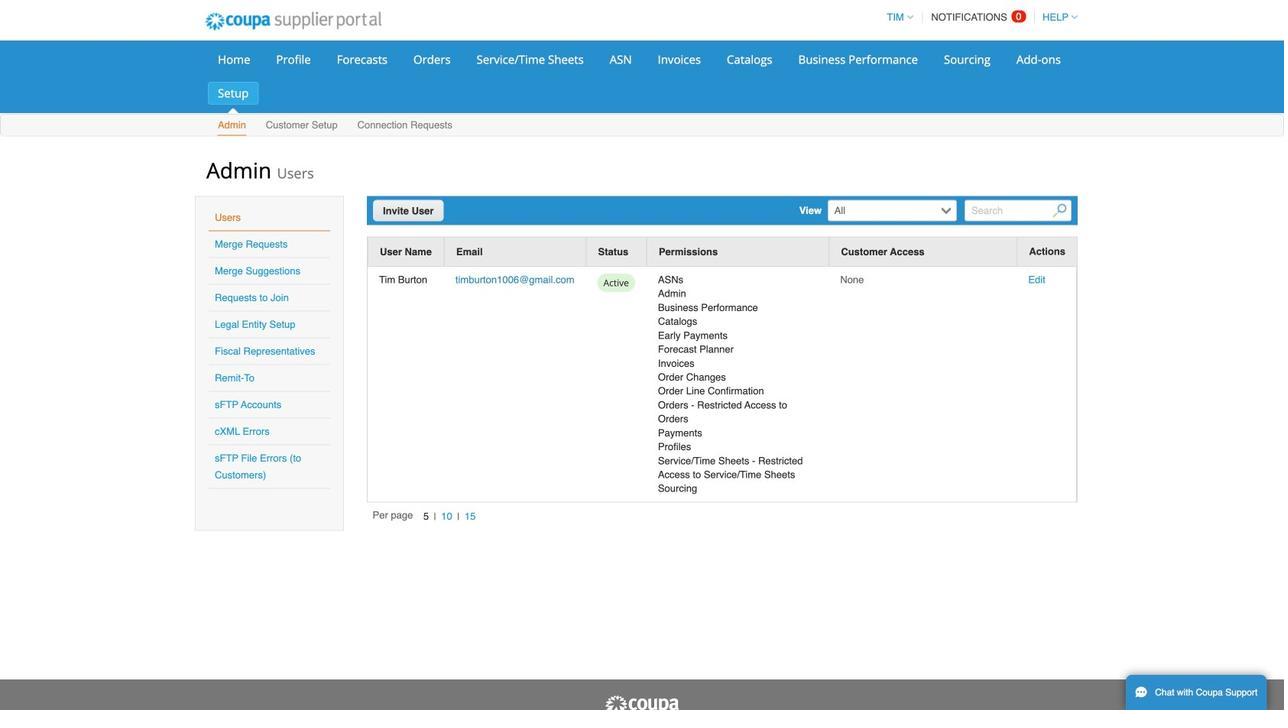 Task type: vqa. For each thing, say whether or not it's contained in the screenshot.
Actions ELEMENT
yes



Task type: describe. For each thing, give the bounding box(es) containing it.
customer access element
[[829, 237, 1017, 267]]

actions element
[[1017, 237, 1077, 267]]

0 horizontal spatial coupa supplier portal image
[[195, 2, 392, 41]]

email element
[[444, 237, 586, 267]]

Search text field
[[965, 200, 1072, 221]]

permissions element
[[647, 237, 829, 267]]

1 horizontal spatial coupa supplier portal image
[[604, 695, 681, 710]]



Task type: locate. For each thing, give the bounding box(es) containing it.
1 vertical spatial navigation
[[373, 508, 481, 525]]

0 horizontal spatial navigation
[[373, 508, 481, 525]]

1 vertical spatial coupa supplier portal image
[[604, 695, 681, 710]]

1 horizontal spatial navigation
[[880, 2, 1078, 32]]

0 vertical spatial coupa supplier portal image
[[195, 2, 392, 41]]

None text field
[[830, 201, 940, 221]]

coupa supplier portal image
[[195, 2, 392, 41], [604, 695, 681, 710]]

status element
[[586, 237, 647, 267]]

navigation
[[880, 2, 1078, 32], [373, 508, 481, 525]]

user name element
[[368, 237, 444, 267]]

0 vertical spatial navigation
[[880, 2, 1078, 32]]

search image
[[1053, 204, 1067, 218]]



